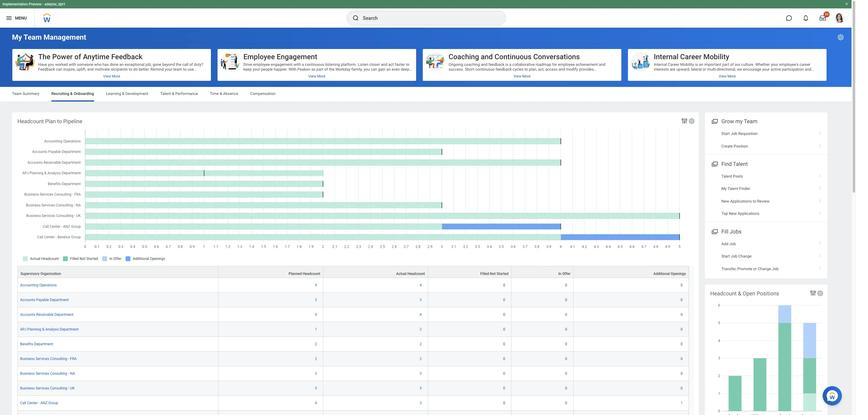 Task type: locate. For each thing, give the bounding box(es) containing it.
take
[[672, 72, 681, 76]]

1 horizontal spatial is
[[696, 62, 699, 67]]

consulting left na
[[50, 372, 67, 376]]

4 for accounts receivable department
[[315, 313, 317, 317]]

inbox large image
[[821, 15, 827, 21]]

0 horizontal spatial interests
[[655, 67, 670, 72]]

your up understanding
[[253, 67, 260, 72]]

chevron right image inside new applications to review 'link'
[[817, 197, 825, 203]]

0 horizontal spatial 1 button
[[315, 327, 318, 332]]

profile logan mcneil image
[[836, 13, 845, 24]]

1 consulting from the top
[[50, 357, 67, 361]]

row containing business services consulting - na
[[17, 367, 690, 381]]

1 horizontal spatial employee
[[559, 62, 575, 67]]

offer
[[563, 272, 571, 276]]

internal for internal career mobility
[[655, 53, 679, 61]]

of up the someone
[[75, 53, 81, 61]]

new inside 'link'
[[722, 199, 730, 204]]

2 internal from the top
[[655, 62, 668, 67]]

planned
[[289, 272, 302, 276]]

1 vertical spatial team
[[12, 91, 22, 96]]

& right recruiting
[[70, 91, 73, 96]]

update
[[655, 77, 667, 81]]

started
[[497, 272, 509, 276]]

1 vertical spatial or
[[754, 267, 758, 271]]

1 cell from the left
[[17, 411, 219, 415]]

1 horizontal spatial career
[[681, 53, 702, 61]]

main content
[[0, 28, 852, 415]]

supervisory
[[20, 272, 40, 276]]

an inside have you worked with someone who has done an exceptional job, gone beyond the call of duty? feedback can inspire, uplift, and motivate recipients to do better.  remind your team to use 'anytime' feedback to recognize others.
[[119, 62, 124, 67]]

drive employee engagement with a continuous listening platform. listen closer and act faster to keep your people happier. with peakon as part of the workday family, you can gain an even deeper understanding of your people and create action plans that improve engagement and bottom-line results.
[[244, 62, 413, 81]]

row containing call center - anz group
[[17, 396, 690, 411]]

continuous up correction
[[476, 67, 495, 72]]

their left next
[[758, 77, 765, 81]]

0 horizontal spatial or
[[703, 67, 707, 72]]

change down start job change link
[[759, 267, 772, 271]]

- left the fra
[[68, 357, 69, 361]]

8 row from the top
[[17, 367, 690, 381]]

positive
[[509, 72, 522, 76]]

0 vertical spatial list
[[706, 128, 828, 152]]

menu group image for grow my team
[[711, 117, 719, 125]]

access
[[546, 67, 558, 72]]

of left our
[[731, 62, 735, 67]]

- inside menu banner
[[42, 2, 44, 6]]

na
[[70, 372, 75, 376]]

2 menu group image from the top
[[711, 227, 719, 235]]

search image
[[352, 14, 360, 22]]

0 horizontal spatial part
[[317, 67, 324, 72]]

1 horizontal spatial review
[[758, 72, 769, 76]]

1 accounts from the top
[[20, 298, 35, 302]]

engagement
[[271, 62, 293, 67], [360, 72, 381, 76]]

1 services from the top
[[36, 357, 49, 361]]

1 vertical spatial consulting
[[50, 372, 67, 376]]

-
[[42, 2, 44, 6], [68, 357, 69, 361], [68, 372, 69, 376], [68, 387, 69, 391], [39, 401, 40, 406]]

business up call in the left bottom of the page
[[20, 387, 35, 391]]

continuous up as
[[305, 62, 325, 67]]

0 vertical spatial services
[[36, 357, 49, 361]]

1 vertical spatial career
[[669, 62, 680, 67]]

with inside drive employee engagement with a continuous listening platform. listen closer and act faster to keep your people happier. with peakon as part of the workday family, you can gain an even deeper understanding of your people and create action plans that improve engagement and bottom-line results.
[[294, 62, 301, 67]]

0 vertical spatial mobility
[[704, 53, 730, 61]]

0 horizontal spatial 5 button
[[315, 386, 318, 391]]

1 chevron right image from the top
[[817, 172, 825, 178]]

& left "analysis"
[[42, 328, 44, 332]]

& left performance
[[172, 91, 175, 96]]

you down listen
[[364, 67, 370, 72]]

menu group image
[[711, 117, 719, 125], [711, 227, 719, 235]]

job down start job change link
[[773, 267, 779, 271]]

0 horizontal spatial the
[[176, 62, 182, 67]]

new right top
[[730, 212, 738, 216]]

1 vertical spatial menu group image
[[711, 227, 719, 235]]

our
[[736, 62, 741, 67]]

1 horizontal spatial the
[[329, 67, 335, 72]]

2 horizontal spatial an
[[700, 62, 704, 67]]

3 row from the top
[[17, 293, 690, 308]]

encourage
[[744, 67, 762, 72]]

consulting for fra
[[50, 357, 67, 361]]

2 start from the top
[[722, 254, 731, 259]]

6 row from the top
[[17, 337, 690, 352]]

transfer, promote or change job
[[722, 267, 779, 271]]

1 vertical spatial services
[[36, 372, 49, 376]]

actual headcount button
[[324, 267, 428, 278]]

business services consulting - fra link
[[20, 356, 77, 361]]

start job change link
[[706, 250, 828, 263]]

1 chevron right image from the top
[[817, 129, 825, 135]]

worked
[[55, 62, 68, 67]]

list
[[706, 128, 828, 152], [706, 170, 828, 220], [706, 238, 828, 275]]

row containing supervisory organization
[[17, 266, 690, 278]]

department right "payable"
[[50, 298, 69, 302]]

actual headcount
[[397, 272, 426, 276]]

a up peakon
[[302, 62, 304, 67]]

chevron right image for add job
[[817, 240, 825, 246]]

filled not started button
[[429, 267, 512, 278]]

list containing talent pools
[[706, 170, 828, 220]]

chevron right image inside transfer, promote or change job link
[[817, 265, 825, 271]]

jump
[[739, 77, 748, 81]]

with inside have you worked with someone who has done an exceptional job, gone beyond the call of duty? feedback can inspire, uplift, and motivate recipients to do better.  remind your team to use 'anytime' feedback to recognize others.
[[69, 62, 76, 67]]

apj planning & analysis department link
[[20, 326, 79, 332]]

benefits
[[20, 342, 33, 347]]

chevron right image for my talent finder
[[817, 185, 825, 191]]

requisitions
[[787, 72, 808, 76]]

start up create
[[722, 131, 731, 136]]

0 vertical spatial change
[[739, 254, 752, 259]]

your
[[772, 62, 779, 67], [165, 67, 172, 72], [253, 67, 260, 72], [763, 67, 771, 72], [274, 72, 282, 76]]

3 button
[[315, 298, 318, 303], [420, 298, 423, 303], [315, 372, 318, 376], [420, 372, 423, 376], [420, 401, 423, 406]]

4 chevron right image from the top
[[817, 252, 825, 258]]

chevron right image
[[817, 172, 825, 178], [817, 185, 825, 191], [817, 197, 825, 203], [817, 252, 825, 258], [817, 265, 825, 271]]

an inside internal career mobility is an important part of our culture. whether your employee's career interests are upward, lateral or multi-directional, we encourage your active participation and guidance. take the time to review their opportunity graphs, review open job requisitions and update their job interests to empower them and jump start their next move.
[[700, 62, 704, 67]]

4
[[315, 283, 317, 288], [420, 283, 422, 288], [315, 313, 317, 317], [420, 313, 422, 317], [315, 401, 317, 406]]

an up lateral
[[700, 62, 704, 67]]

listening
[[326, 62, 340, 67]]

menu group image left the grow in the right top of the page
[[711, 117, 719, 125]]

1 horizontal spatial mobility
[[704, 53, 730, 61]]

business services consulting - fra
[[20, 357, 77, 361]]

0 horizontal spatial 1
[[315, 328, 317, 332]]

is down continuous
[[506, 62, 509, 67]]

1 business from the top
[[20, 357, 35, 361]]

1 horizontal spatial 1
[[681, 401, 683, 406]]

1 horizontal spatial 5 button
[[420, 386, 423, 391]]

directional,
[[718, 67, 737, 72]]

development
[[126, 91, 148, 96]]

2 vertical spatial consulting
[[50, 387, 67, 391]]

2 horizontal spatial the
[[682, 72, 687, 76]]

1 5 button from the left
[[315, 386, 318, 391]]

2 5 from the left
[[420, 387, 422, 391]]

services up call center - anz group link
[[36, 387, 49, 391]]

1 vertical spatial new
[[730, 212, 738, 216]]

start down add
[[722, 254, 731, 259]]

menu group image
[[711, 160, 719, 168]]

or right promote in the bottom of the page
[[754, 267, 758, 271]]

create position link
[[706, 140, 828, 152]]

0 horizontal spatial is
[[506, 62, 509, 67]]

with
[[69, 62, 76, 67], [294, 62, 301, 67]]

1 menu group image from the top
[[711, 117, 719, 125]]

with up inspire,
[[69, 62, 76, 67]]

2 row from the top
[[17, 278, 690, 293]]

5
[[315, 387, 317, 391], [420, 387, 422, 391]]

2 can from the left
[[371, 67, 378, 72]]

can down closer
[[371, 67, 378, 72]]

the power of anytime feedback
[[38, 53, 143, 61]]

an down act
[[387, 67, 391, 72]]

& for performance
[[172, 91, 175, 96]]

1 horizontal spatial engagement
[[360, 72, 381, 76]]

services up business services consulting - na link
[[36, 357, 49, 361]]

2 horizontal spatial their
[[758, 77, 765, 81]]

your down whether
[[763, 67, 771, 72]]

1 vertical spatial 1
[[681, 401, 683, 406]]

employee up modify
[[559, 62, 575, 67]]

empower
[[704, 77, 721, 81]]

2 list from the top
[[706, 170, 828, 220]]

change
[[739, 254, 752, 259], [759, 267, 772, 271]]

0 vertical spatial 1
[[315, 328, 317, 332]]

0 vertical spatial team
[[24, 33, 42, 42]]

others.
[[94, 72, 106, 76]]

part up directional,
[[723, 62, 730, 67]]

- right preview at the top of the page
[[42, 2, 44, 6]]

0 horizontal spatial with
[[69, 62, 76, 67]]

2 horizontal spatial team
[[745, 118, 758, 125]]

new up top
[[722, 199, 730, 204]]

4 button for call center - anz group
[[315, 401, 318, 406]]

modify
[[567, 67, 579, 72]]

business services consulting - uk
[[20, 387, 75, 391]]

with for engagement
[[294, 62, 301, 67]]

list containing add job
[[706, 238, 828, 275]]

2 5 button from the left
[[420, 386, 423, 391]]

1 vertical spatial internal
[[655, 62, 668, 67]]

consulting for na
[[50, 372, 67, 376]]

3 chevron right image from the top
[[817, 197, 825, 203]]

3 for accounts payable department
[[420, 298, 422, 302]]

1 vertical spatial 1 button
[[681, 401, 684, 406]]

mobility up important at the right of the page
[[704, 53, 730, 61]]

1 horizontal spatial part
[[723, 62, 730, 67]]

review up next
[[758, 72, 769, 76]]

configure and view chart data image
[[682, 117, 689, 125]]

people down 'with'
[[283, 72, 294, 76]]

0 horizontal spatial employee
[[253, 62, 270, 67]]

employee down employee
[[253, 62, 270, 67]]

compensation
[[250, 91, 276, 96]]

talent left finder
[[728, 187, 739, 191]]

accounts for accounts receivable department
[[20, 313, 35, 317]]

- for business services consulting - fra
[[68, 357, 69, 361]]

configure headcount & open positions image
[[818, 290, 825, 297]]

department up business services consulting - fra link
[[34, 342, 53, 347]]

0 vertical spatial career
[[681, 53, 702, 61]]

chevron right image inside start job change link
[[817, 252, 825, 258]]

0
[[504, 283, 506, 288], [566, 283, 568, 288], [681, 283, 683, 288], [504, 298, 506, 302], [566, 298, 568, 302], [681, 298, 683, 302], [504, 313, 506, 317], [566, 313, 568, 317], [681, 313, 683, 317], [504, 328, 506, 332], [566, 328, 568, 332], [681, 328, 683, 332], [504, 342, 506, 347], [566, 342, 568, 347], [681, 342, 683, 347], [504, 357, 506, 361], [566, 357, 568, 361], [681, 357, 683, 361], [504, 372, 506, 376], [566, 372, 568, 376], [681, 372, 683, 376], [504, 387, 506, 391], [566, 387, 568, 391], [681, 387, 683, 391], [504, 401, 506, 406], [566, 401, 568, 406]]

Search Workday  search field
[[363, 11, 494, 25]]

acknowledgement,
[[449, 72, 482, 76]]

chevron right image inside my talent finder link
[[817, 185, 825, 191]]

1 horizontal spatial can
[[371, 67, 378, 72]]

accounting operations link
[[20, 282, 57, 288]]

0 vertical spatial new
[[722, 199, 730, 204]]

job up create position
[[732, 131, 738, 136]]

your down happier.
[[274, 72, 282, 76]]

1 is from the left
[[506, 62, 509, 67]]

0 horizontal spatial continuous
[[305, 62, 325, 67]]

the up the team
[[176, 62, 182, 67]]

1 5 from the left
[[315, 387, 317, 391]]

0 horizontal spatial people
[[261, 67, 273, 72]]

1 horizontal spatial 5
[[420, 387, 422, 391]]

2 employee from the left
[[559, 62, 575, 67]]

row containing accounts receivable department
[[17, 308, 690, 322]]

1 start from the top
[[722, 131, 731, 136]]

jobs
[[731, 229, 742, 235]]

1 vertical spatial list
[[706, 170, 828, 220]]

part up action
[[317, 67, 324, 72]]

0 horizontal spatial an
[[119, 62, 124, 67]]

internal inside internal career mobility is an important part of our culture. whether your employee's career interests are upward, lateral or multi-directional, we encourage your active participation and guidance. take the time to review their opportunity graphs, review open job requisitions and update their job interests to empower them and jump start their next move.
[[655, 62, 668, 67]]

0 vertical spatial menu group image
[[711, 117, 719, 125]]

a inside drive employee engagement with a continuous listening platform. listen closer and act faster to keep your people happier. with peakon as part of the workday family, you can gain an even deeper understanding of your people and create action plans that improve engagement and bottom-line results.
[[302, 62, 304, 67]]

4 for accounting operations
[[315, 283, 317, 288]]

0 vertical spatial accounts
[[20, 298, 35, 302]]

operations
[[39, 283, 57, 288]]

2 vertical spatial services
[[36, 387, 49, 391]]

3 business from the top
[[20, 387, 35, 391]]

my down menu dropdown button
[[12, 33, 22, 42]]

with up 'with'
[[294, 62, 301, 67]]

configure this page image
[[838, 34, 845, 41]]

0 vertical spatial consulting
[[50, 357, 67, 361]]

employee inside drive employee engagement with a continuous listening platform. listen closer and act faster to keep your people happier. with peakon as part of the workday family, you can gain an even deeper understanding of your people and create action plans that improve engagement and bottom-line results.
[[253, 62, 270, 67]]

preview
[[29, 2, 42, 6]]

10 row from the top
[[17, 396, 690, 411]]

listen
[[358, 62, 369, 67]]

finder
[[740, 187, 751, 191]]

chevron right image inside create position link
[[817, 142, 825, 148]]

of inside have you worked with someone who has done an exceptional job, gone beyond the call of duty? feedback can inspire, uplift, and motivate recipients to do better.  remind your team to use 'anytime' feedback to recognize others.
[[190, 62, 193, 67]]

team down menu
[[24, 33, 42, 42]]

row containing accounts payable department
[[17, 293, 690, 308]]

chevron right image inside add job link
[[817, 240, 825, 246]]

3 services from the top
[[36, 387, 49, 391]]

career for internal career mobility
[[681, 53, 702, 61]]

4 row from the top
[[17, 308, 690, 322]]

1 row from the top
[[17, 266, 690, 278]]

people up understanding
[[261, 67, 273, 72]]

5 chevron right image from the top
[[817, 265, 825, 271]]

3 chevron right image from the top
[[817, 209, 825, 215]]

a down continuous
[[510, 62, 512, 67]]

1 for '1' button to the top
[[315, 328, 317, 332]]

3 button for business services consulting - na
[[420, 372, 423, 376]]

1 can from the left
[[56, 67, 62, 72]]

2 button for apj planning & analysis department
[[420, 327, 423, 332]]

0 vertical spatial business
[[20, 357, 35, 361]]

1 vertical spatial mobility
[[681, 62, 695, 67]]

business up the business services consulting - uk link
[[20, 372, 35, 376]]

1 horizontal spatial you
[[364, 67, 370, 72]]

applications down new applications to review
[[739, 212, 760, 216]]

my
[[12, 33, 22, 42], [722, 187, 728, 191]]

2 cell from the left
[[219, 411, 324, 415]]

internal up "guidance."
[[655, 62, 668, 67]]

new
[[722, 199, 730, 204], [730, 212, 738, 216]]

exceptional
[[125, 62, 145, 67]]

0 button
[[504, 283, 507, 288], [566, 283, 569, 288], [681, 283, 684, 288], [504, 298, 507, 303], [566, 298, 569, 303], [681, 298, 684, 303], [504, 313, 507, 317], [566, 313, 569, 317], [681, 313, 684, 317], [504, 327, 507, 332], [566, 327, 569, 332], [681, 327, 684, 332], [504, 342, 507, 347], [566, 342, 569, 347], [681, 342, 684, 347], [504, 357, 507, 362], [566, 357, 569, 362], [681, 357, 684, 362], [504, 372, 507, 376], [566, 372, 569, 376], [681, 372, 684, 376], [504, 386, 507, 391], [566, 386, 569, 391], [681, 386, 684, 391], [504, 401, 507, 406], [566, 401, 569, 406]]

headcount right planned
[[303, 272, 321, 276]]

action
[[315, 72, 325, 76]]

applications up top new applications
[[731, 199, 753, 204]]

configure and view chart data image
[[810, 290, 818, 297]]

better.
[[139, 67, 150, 72]]

0 vertical spatial applications
[[731, 199, 753, 204]]

planning
[[27, 328, 41, 332]]

2 chevron right image from the top
[[817, 185, 825, 191]]

0 horizontal spatial can
[[56, 67, 62, 72]]

the down upward,
[[682, 72, 687, 76]]

headcount & open positions
[[711, 291, 780, 297]]

business for business services consulting - uk
[[20, 387, 35, 391]]

chevron right image
[[817, 129, 825, 135], [817, 142, 825, 148], [817, 209, 825, 215], [817, 240, 825, 246]]

2 vertical spatial list
[[706, 238, 828, 275]]

an
[[119, 62, 124, 67], [700, 62, 704, 67], [387, 67, 391, 72]]

fill
[[722, 229, 729, 235]]

1 internal from the top
[[655, 53, 679, 61]]

9 row from the top
[[17, 381, 690, 396]]

chevron right image inside talent pools link
[[817, 172, 825, 178]]

headcount left plan
[[17, 118, 44, 125]]

0 vertical spatial or
[[703, 67, 707, 72]]

5 row from the top
[[17, 322, 690, 337]]

1 with from the left
[[69, 62, 76, 67]]

list containing start job requisition
[[706, 128, 828, 152]]

feedback down inspire,
[[54, 72, 71, 76]]

team right "my"
[[745, 118, 758, 125]]

team left summary
[[12, 91, 22, 96]]

internal career mobility is an important part of our culture. whether your employee's career interests are upward, lateral or multi-directional, we encourage your active participation and guidance. take the time to review their opportunity graphs, review open job requisitions and update their job interests to empower them and jump start their next move.
[[655, 62, 816, 81]]

1 a from the left
[[302, 62, 304, 67]]

4 chevron right image from the top
[[817, 240, 825, 246]]

has
[[103, 62, 109, 67]]

talent left pools on the right of page
[[722, 174, 733, 179]]

is up lateral
[[696, 62, 699, 67]]

their down take
[[668, 77, 675, 81]]

whether
[[756, 62, 771, 67]]

you right have
[[48, 62, 54, 67]]

0 horizontal spatial 5
[[315, 387, 317, 391]]

chevron right image inside top new applications link
[[817, 209, 825, 215]]

department right "analysis"
[[60, 328, 79, 332]]

accounts down accounting
[[20, 298, 35, 302]]

feedback
[[489, 62, 505, 67], [496, 67, 512, 72]]

can inside drive employee engagement with a continuous listening platform. listen closer and act faster to keep your people happier. with peakon as part of the workday family, you can gain an even deeper understanding of your people and create action plans that improve engagement and bottom-line results.
[[371, 67, 378, 72]]

0 vertical spatial internal
[[655, 53, 679, 61]]

1 horizontal spatial a
[[510, 62, 512, 67]]

talent
[[160, 91, 171, 96], [734, 161, 749, 167], [722, 174, 733, 179], [728, 187, 739, 191]]

or inside internal career mobility is an important part of our culture. whether your employee's career interests are upward, lateral or multi-directional, we encourage your active participation and guidance. take the time to review their opportunity graphs, review open job requisitions and update their job interests to empower them and jump start their next move.
[[703, 67, 707, 72]]

3 consulting from the top
[[50, 387, 67, 391]]

job up move.
[[779, 72, 786, 76]]

chevron right image for start job requisition
[[817, 129, 825, 135]]

1 horizontal spatial continuous
[[476, 67, 495, 72]]

consulting
[[50, 357, 67, 361], [50, 372, 67, 376], [50, 387, 67, 391]]

0 horizontal spatial a
[[302, 62, 304, 67]]

interests up "guidance."
[[655, 67, 670, 72]]

1 horizontal spatial with
[[294, 62, 301, 67]]

beyond
[[162, 62, 175, 67]]

cell
[[17, 411, 219, 415], [219, 411, 324, 415], [324, 411, 429, 415], [429, 411, 512, 415], [512, 411, 574, 415], [574, 411, 690, 415]]

continuous inside drive employee engagement with a continuous listening platform. listen closer and act faster to keep your people happier. with peakon as part of the workday family, you can gain an even deeper understanding of your people and create action plans that improve engagement and bottom-line results.
[[305, 62, 325, 67]]

consulting left uk
[[50, 387, 67, 391]]

department
[[50, 298, 69, 302], [54, 313, 73, 317], [60, 328, 79, 332], [34, 342, 53, 347]]

1 vertical spatial change
[[759, 267, 772, 271]]

talent inside my talent finder link
[[728, 187, 739, 191]]

1 horizontal spatial 1 button
[[681, 401, 684, 406]]

0 horizontal spatial mobility
[[681, 62, 695, 67]]

2 vertical spatial feedback
[[54, 72, 71, 76]]

tab list
[[6, 87, 846, 102]]

their down multi-
[[713, 72, 721, 76]]

0 horizontal spatial change
[[739, 254, 752, 259]]

headcount right actual
[[408, 272, 426, 276]]

closer
[[370, 62, 380, 67]]

internal for internal career mobility is an important part of our culture. whether your employee's career interests are upward, lateral or multi-directional, we encourage your active participation and guidance. take the time to review their opportunity graphs, review open job requisitions and update their job interests to empower them and jump start their next move.
[[655, 62, 668, 67]]

2 accounts from the top
[[20, 313, 35, 317]]

accounts inside accounts receivable department link
[[20, 313, 35, 317]]

talent & performance
[[160, 91, 198, 96]]

or
[[703, 67, 707, 72], [754, 267, 758, 271]]

create position
[[722, 144, 749, 148]]

1 horizontal spatial or
[[754, 267, 758, 271]]

2 for business services consulting - fra
[[420, 357, 422, 361]]

1 vertical spatial business
[[20, 372, 35, 376]]

1 horizontal spatial interests
[[684, 77, 699, 81]]

drive
[[244, 62, 252, 67]]

2 a from the left
[[510, 62, 512, 67]]

3 cell from the left
[[324, 411, 429, 415]]

0 vertical spatial my
[[12, 33, 22, 42]]

review up empower
[[701, 72, 712, 76]]

2 consulting from the top
[[50, 372, 67, 376]]

team summary
[[12, 91, 39, 96]]

grow my team
[[722, 118, 758, 125]]

& right time
[[220, 91, 222, 96]]

justify image
[[5, 14, 13, 22]]

0 vertical spatial engagement
[[271, 62, 293, 67]]

performance
[[176, 91, 198, 96]]

the up 'plans'
[[329, 67, 335, 72]]

applications
[[731, 199, 753, 204], [739, 212, 760, 216]]

3 list from the top
[[706, 238, 828, 275]]

1 list from the top
[[706, 128, 828, 152]]

3 for business services consulting - na
[[420, 372, 422, 376]]

1 for '1' button to the right
[[681, 401, 683, 406]]

line
[[403, 72, 410, 76]]

2 vertical spatial team
[[745, 118, 758, 125]]

career up are
[[669, 62, 680, 67]]

accounts inside the accounts payable department link
[[20, 298, 35, 302]]

- left uk
[[68, 387, 69, 391]]

accounts for accounts payable department
[[20, 298, 35, 302]]

change up promote in the bottom of the page
[[739, 254, 752, 259]]

1 horizontal spatial their
[[713, 72, 721, 76]]

1 horizontal spatial team
[[24, 33, 42, 42]]

2 business from the top
[[20, 372, 35, 376]]

job right add
[[730, 242, 737, 246]]

with for power
[[69, 62, 76, 67]]

business
[[20, 357, 35, 361], [20, 372, 35, 376], [20, 387, 35, 391]]

1 horizontal spatial people
[[283, 72, 294, 76]]

services up the business services consulting - uk link
[[36, 372, 49, 376]]

implementation preview -   adeptai_dpt1
[[2, 2, 66, 6]]

- left na
[[68, 372, 69, 376]]

onboarding
[[74, 91, 94, 96]]

review
[[701, 72, 712, 76], [758, 72, 769, 76]]

3 for call center - anz group
[[420, 401, 422, 406]]

my for my talent finder
[[722, 187, 728, 191]]

3 button for call center - anz group
[[420, 401, 423, 406]]

of right understanding
[[270, 72, 273, 76]]

career inside internal career mobility is an important part of our culture. whether your employee's career interests are upward, lateral or multi-directional, we encourage your active participation and guidance. take the time to review their opportunity graphs, review open job requisitions and update their job interests to empower them and jump start their next move.
[[669, 62, 680, 67]]

1 vertical spatial accounts
[[20, 313, 35, 317]]

0 vertical spatial start
[[722, 131, 731, 136]]

row
[[17, 266, 690, 278], [17, 278, 690, 293], [17, 293, 690, 308], [17, 308, 690, 322], [17, 322, 690, 337], [17, 337, 690, 352], [17, 352, 690, 367], [17, 367, 690, 381], [17, 381, 690, 396], [17, 396, 690, 411], [17, 411, 690, 415]]

4 cell from the left
[[429, 411, 512, 415]]

2 with from the left
[[294, 62, 301, 67]]

the inside drive employee engagement with a continuous listening platform. listen closer and act faster to keep your people happier. with peakon as part of the workday family, you can gain an even deeper understanding of your people and create action plans that improve engagement and bottom-line results.
[[329, 67, 335, 72]]

coaching
[[449, 53, 480, 61]]

2 services from the top
[[36, 372, 49, 376]]

0 horizontal spatial career
[[669, 62, 680, 67]]

1 vertical spatial start
[[722, 254, 731, 259]]

plan
[[45, 118, 56, 125]]

or left multi-
[[703, 67, 707, 72]]

1 employee from the left
[[253, 62, 270, 67]]

chevron right image inside start job requisition link
[[817, 129, 825, 135]]

- for business services consulting - uk
[[68, 387, 69, 391]]

2 is from the left
[[696, 62, 699, 67]]

1 horizontal spatial an
[[387, 67, 391, 72]]

my talent finder link
[[706, 183, 828, 195]]

mobility up upward,
[[681, 62, 695, 67]]

to inside ongoing coaching and feedback is a collaborative roadmap for employee achievement and success.  short continuous feedback cycles to plan, act, access and modify provides acknowledgement, correction and positive outcomes.
[[525, 67, 529, 72]]

can down worked
[[56, 67, 62, 72]]

headcount inside the actual headcount popup button
[[408, 272, 426, 276]]

mobility inside internal career mobility is an important part of our culture. whether your employee's career interests are upward, lateral or multi-directional, we encourage your active participation and guidance. take the time to review their opportunity graphs, review open job requisitions and update their job interests to empower them and jump start their next move.
[[681, 62, 695, 67]]

a inside ongoing coaching and feedback is a collaborative roadmap for employee achievement and success.  short continuous feedback cycles to plan, act, access and modify provides acknowledgement, correction and positive outcomes.
[[510, 62, 512, 67]]

close environment banner image
[[846, 2, 849, 6]]

and inside have you worked with someone who has done an exceptional job, gone beyond the call of duty? feedback can inspire, uplift, and motivate recipients to do better.  remind your team to use 'anytime' feedback to recognize others.
[[87, 67, 94, 72]]

chevron right image for top new applications
[[817, 209, 825, 215]]

1 vertical spatial my
[[722, 187, 728, 191]]

engagement down closer
[[360, 72, 381, 76]]

feedback up 'anytime'
[[38, 67, 55, 72]]

interests down time
[[684, 77, 699, 81]]

0 horizontal spatial review
[[701, 72, 712, 76]]

5 for 1st 5 button from right
[[420, 387, 422, 391]]

2 vertical spatial business
[[20, 387, 35, 391]]

5 for 2nd 5 button from the right
[[315, 387, 317, 391]]

2 chevron right image from the top
[[817, 142, 825, 148]]

that
[[337, 72, 344, 76]]

menu group image for fill jobs
[[711, 227, 719, 235]]

feedback up exceptional
[[111, 53, 143, 61]]

start for start job change
[[722, 254, 731, 259]]

mobility
[[704, 53, 730, 61], [681, 62, 695, 67]]

you inside drive employee engagement with a continuous listening platform. listen closer and act faster to keep your people happier. with peakon as part of the workday family, you can gain an even deeper understanding of your people and create action plans that improve engagement and bottom-line results.
[[364, 67, 370, 72]]

accounts up the apj
[[20, 313, 35, 317]]

an up recipients
[[119, 62, 124, 67]]

my down talent pools
[[722, 187, 728, 191]]

& right learning
[[122, 91, 125, 96]]

7 row from the top
[[17, 352, 690, 367]]

career
[[681, 53, 702, 61], [669, 62, 680, 67]]

consulting for uk
[[50, 387, 67, 391]]

happier.
[[274, 67, 288, 72]]



Task type: describe. For each thing, give the bounding box(es) containing it.
analysis
[[45, 328, 59, 332]]

of up 'plans'
[[325, 67, 328, 72]]

important
[[705, 62, 722, 67]]

1 vertical spatial applications
[[739, 212, 760, 216]]

row containing benefits department
[[17, 337, 690, 352]]

keep
[[244, 67, 252, 72]]

start job requisition
[[722, 131, 759, 136]]

4 button for accounting operations
[[315, 283, 318, 288]]

part inside internal career mobility is an important part of our culture. whether your employee's career interests are upward, lateral or multi-directional, we encourage your active participation and guidance. take the time to review their opportunity graphs, review open job requisitions and update their job interests to empower them and jump start their next move.
[[723, 62, 730, 67]]

job up transfer,
[[732, 254, 738, 259]]

add job link
[[706, 238, 828, 250]]

management
[[44, 33, 86, 42]]

open
[[744, 291, 756, 297]]

additional openings button
[[574, 267, 689, 278]]

11 row from the top
[[17, 411, 690, 415]]

row containing business services consulting - fra
[[17, 352, 690, 367]]

4 button for accounts receivable department
[[315, 313, 318, 317]]

chevron right image for talent pools
[[817, 172, 825, 178]]

pipeline
[[63, 118, 82, 125]]

fra
[[70, 357, 77, 361]]

positions
[[757, 291, 780, 297]]

6 cell from the left
[[574, 411, 690, 415]]

motivate
[[95, 67, 110, 72]]

your inside have you worked with someone who has done an exceptional job, gone beyond the call of duty? feedback can inspire, uplift, and motivate recipients to do better.  remind your team to use 'anytime' feedback to recognize others.
[[165, 67, 172, 72]]

of inside internal career mobility is an important part of our culture. whether your employee's career interests are upward, lateral or multi-directional, we encourage your active participation and guidance. take the time to review their opportunity graphs, review open job requisitions and update their job interests to empower them and jump start their next move.
[[731, 62, 735, 67]]

row containing apj planning & analysis department
[[17, 322, 690, 337]]

0 horizontal spatial engagement
[[271, 62, 293, 67]]

start job change
[[722, 254, 752, 259]]

culture.
[[742, 62, 755, 67]]

requisition
[[739, 131, 759, 136]]

1 vertical spatial interests
[[684, 77, 699, 81]]

accounting
[[20, 283, 38, 288]]

conversations
[[534, 53, 580, 61]]

my
[[736, 118, 744, 125]]

my for my team management
[[12, 33, 22, 42]]

next
[[766, 77, 774, 81]]

participation
[[783, 67, 805, 72]]

duty?
[[194, 62, 203, 67]]

top new applications link
[[706, 208, 828, 220]]

talent up pools on the right of page
[[734, 161, 749, 167]]

feedback up the positive
[[496, 67, 512, 72]]

have you worked with someone who has done an exceptional job, gone beyond the call of duty? feedback can inspire, uplift, and motivate recipients to do better.  remind your team to use 'anytime' feedback to recognize others.
[[38, 62, 203, 76]]

or inside list
[[754, 267, 758, 271]]

is inside ongoing coaching and feedback is a collaborative roadmap for employee achievement and success.  short continuous feedback cycles to plan, act, access and modify provides acknowledgement, correction and positive outcomes.
[[506, 62, 509, 67]]

0 vertical spatial feedback
[[111, 53, 143, 61]]

feedback up correction
[[489, 62, 505, 67]]

your up active
[[772, 62, 779, 67]]

accounts receivable department link
[[20, 312, 73, 317]]

accounts receivable department
[[20, 313, 73, 317]]

results.
[[244, 77, 256, 81]]

1 vertical spatial engagement
[[360, 72, 381, 76]]

multi-
[[708, 67, 718, 72]]

menu banner
[[0, 0, 852, 28]]

2 button for business services consulting - fra
[[420, 357, 423, 362]]

chevron right image for start job change
[[817, 252, 825, 258]]

add job
[[722, 242, 737, 246]]

review
[[758, 199, 770, 204]]

mobility for internal career mobility
[[704, 53, 730, 61]]

talent pools
[[722, 174, 744, 179]]

workday
[[336, 67, 351, 72]]

& for open
[[739, 291, 742, 297]]

employee engagement
[[244, 53, 318, 61]]

an inside drive employee engagement with a continuous listening platform. listen closer and act faster to keep your people happier. with peakon as part of the workday family, you can gain an even deeper understanding of your people and create action plans that improve engagement and bottom-line results.
[[387, 67, 391, 72]]

roadmap
[[536, 62, 552, 67]]

main content containing my team management
[[0, 28, 852, 415]]

career
[[800, 62, 811, 67]]

for
[[553, 62, 558, 67]]

can inside have you worked with someone who has done an exceptional job, gone beyond the call of duty? feedback can inspire, uplift, and motivate recipients to do better.  remind your team to use 'anytime' feedback to recognize others.
[[56, 67, 62, 72]]

1 vertical spatial people
[[283, 72, 294, 76]]

family,
[[352, 67, 363, 72]]

employee inside ongoing coaching and feedback is a collaborative roadmap for employee achievement and success.  short continuous feedback cycles to plan, act, access and modify provides acknowledgement, correction and positive outcomes.
[[559, 62, 575, 67]]

2 for benefits department
[[420, 342, 422, 347]]

list for fill jobs
[[706, 238, 828, 275]]

continuous inside ongoing coaching and feedback is a collaborative roadmap for employee achievement and success.  short continuous feedback cycles to plan, act, access and modify provides acknowledgement, correction and positive outcomes.
[[476, 67, 495, 72]]

supervisory organization
[[20, 272, 61, 276]]

to inside 'link'
[[754, 199, 757, 204]]

absence
[[223, 91, 238, 96]]

& for development
[[122, 91, 125, 96]]

lateral
[[692, 67, 702, 72]]

uk
[[70, 387, 75, 391]]

5 cell from the left
[[512, 411, 574, 415]]

chevron right image for transfer, promote or change job
[[817, 265, 825, 271]]

inspire,
[[63, 67, 76, 72]]

part inside drive employee engagement with a continuous listening platform. listen closer and act faster to keep your people happier. with peakon as part of the workday family, you can gain an even deeper understanding of your people and create action plans that improve engagement and bottom-line results.
[[317, 67, 324, 72]]

3 button for accounts payable department
[[420, 298, 423, 303]]

1 horizontal spatial change
[[759, 267, 772, 271]]

start for start job requisition
[[722, 131, 731, 136]]

you inside have you worked with someone who has done an exceptional job, gone beyond the call of duty? feedback can inspire, uplift, and motivate recipients to do better.  remind your team to use 'anytime' feedback to recognize others.
[[48, 62, 54, 67]]

even
[[392, 67, 400, 72]]

1 vertical spatial feedback
[[38, 67, 55, 72]]

& for onboarding
[[70, 91, 73, 96]]

organization
[[40, 272, 61, 276]]

business services consulting - uk link
[[20, 385, 75, 391]]

2 button for benefits department
[[420, 342, 423, 347]]

time & absence
[[210, 91, 238, 96]]

menu button
[[0, 8, 35, 28]]

business for business services consulting - fra
[[20, 357, 35, 361]]

services for business services consulting - fra
[[36, 357, 49, 361]]

summary
[[23, 91, 39, 96]]

configure headcount plan to pipeline image
[[689, 118, 696, 125]]

faster
[[395, 62, 405, 67]]

1 review from the left
[[701, 72, 712, 76]]

grow
[[722, 118, 735, 125]]

ongoing
[[449, 62, 464, 67]]

correction
[[483, 72, 500, 76]]

filled
[[481, 272, 490, 276]]

talent left performance
[[160, 91, 171, 96]]

chevron right image for create position
[[817, 142, 825, 148]]

0 vertical spatial people
[[261, 67, 273, 72]]

talent inside talent pools link
[[722, 174, 733, 179]]

opportunity
[[722, 72, 743, 76]]

engagement
[[277, 53, 318, 61]]

job,
[[146, 62, 152, 67]]

business for business services consulting - na
[[20, 372, 35, 376]]

open
[[770, 72, 778, 76]]

headcount plan to pipeline element
[[12, 113, 700, 415]]

transfer,
[[722, 267, 737, 271]]

continuous
[[495, 53, 532, 61]]

2 review from the left
[[758, 72, 769, 76]]

menu
[[15, 16, 27, 20]]

0 horizontal spatial their
[[668, 77, 675, 81]]

planned headcount
[[289, 272, 321, 276]]

business services consulting - na link
[[20, 371, 75, 376]]

are
[[671, 67, 676, 72]]

recipients
[[111, 67, 128, 72]]

receivable
[[36, 313, 54, 317]]

- left anz
[[39, 401, 40, 406]]

top new applications
[[722, 212, 760, 216]]

row containing accounting operations
[[17, 278, 690, 293]]

department up "analysis"
[[54, 313, 73, 317]]

learning
[[106, 91, 121, 96]]

headcount inside planned headcount popup button
[[303, 272, 321, 276]]

internal career mobility
[[655, 53, 730, 61]]

employee's
[[780, 62, 800, 67]]

position
[[735, 144, 749, 148]]

chevron right image for new applications to review
[[817, 197, 825, 203]]

headcount inside the headcount & open positions element
[[711, 291, 737, 297]]

& for absence
[[220, 91, 222, 96]]

implementation
[[2, 2, 28, 6]]

career for internal career mobility is an important part of our culture. whether your employee's career interests are upward, lateral or multi-directional, we encourage your active participation and guidance. take the time to review their opportunity graphs, review open job requisitions and update their job interests to empower them and jump start their next move.
[[669, 62, 680, 67]]

coaching and continuous conversations
[[449, 53, 580, 61]]

is inside internal career mobility is an important part of our culture. whether your employee's career interests are upward, lateral or multi-directional, we encourage your active participation and guidance. take the time to review their opportunity graphs, review open job requisitions and update their job interests to empower them and jump start their next move.
[[696, 62, 699, 67]]

list for find talent
[[706, 170, 828, 220]]

4 for call center - anz group
[[315, 401, 317, 406]]

services for business services consulting - na
[[36, 372, 49, 376]]

& inside row
[[42, 328, 44, 332]]

apj planning & analysis department
[[20, 328, 79, 332]]

in offer button
[[512, 267, 574, 278]]

notifications large image
[[804, 15, 810, 21]]

cycles
[[513, 67, 524, 72]]

business services consulting - na
[[20, 372, 75, 376]]

job down take
[[676, 77, 683, 81]]

- for business services consulting - na
[[68, 372, 69, 376]]

tab list containing team summary
[[6, 87, 846, 102]]

services for business services consulting - uk
[[36, 387, 49, 391]]

headcount & open positions element
[[706, 285, 828, 415]]

act,
[[539, 67, 545, 72]]

2 for apj planning & analysis department
[[420, 328, 422, 332]]

0 vertical spatial 1 button
[[315, 327, 318, 332]]

mobility for internal career mobility is an important part of our culture. whether your employee's career interests are upward, lateral or multi-directional, we encourage your active participation and guidance. take the time to review their opportunity graphs, review open job requisitions and update their job interests to empower them and jump start their next move.
[[681, 62, 695, 67]]

0 vertical spatial interests
[[655, 67, 670, 72]]

row containing business services consulting - uk
[[17, 381, 690, 396]]

'anytime'
[[38, 72, 53, 76]]

list for grow my team
[[706, 128, 828, 152]]

applications inside 'link'
[[731, 199, 753, 204]]

the inside internal career mobility is an important part of our culture. whether your employee's career interests are upward, lateral or multi-directional, we encourage your active participation and guidance. take the time to review their opportunity graphs, review open job requisitions and update their job interests to empower them and jump start their next move.
[[682, 72, 687, 76]]

deeper
[[401, 67, 413, 72]]

0 horizontal spatial team
[[12, 91, 22, 96]]

to inside drive employee engagement with a continuous listening platform. listen closer and act faster to keep your people happier. with peakon as part of the workday family, you can gain an even deeper understanding of your people and create action plans that improve engagement and bottom-line results.
[[406, 62, 410, 67]]

the inside have you worked with someone who has done an exceptional job, gone beyond the call of duty? feedback can inspire, uplift, and motivate recipients to do better.  remind your team to use 'anytime' feedback to recognize others.
[[176, 62, 182, 67]]

filled not started
[[481, 272, 509, 276]]



Task type: vqa. For each thing, say whether or not it's contained in the screenshot.


